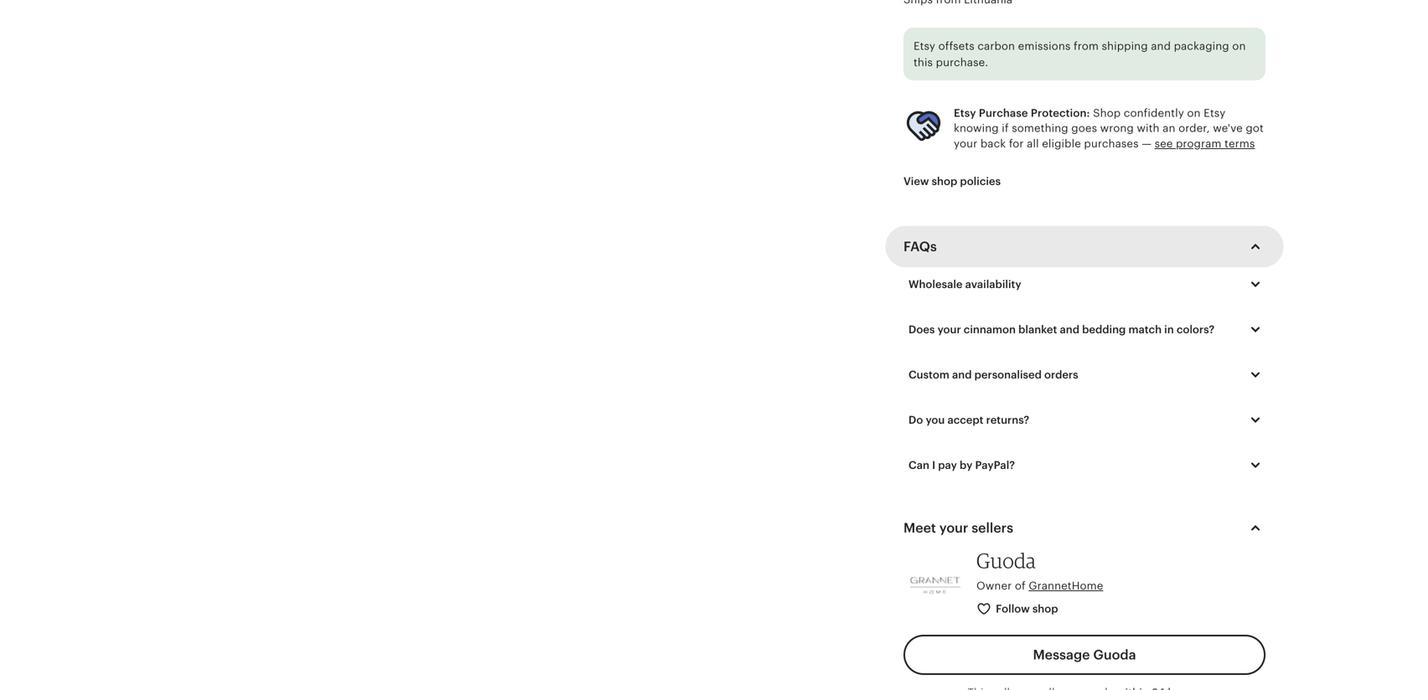 Task type: describe. For each thing, give the bounding box(es) containing it.
shop
[[1093, 107, 1121, 119]]

program
[[1176, 137, 1222, 150]]

back
[[981, 137, 1006, 150]]

etsy for etsy purchase protection:
[[954, 107, 976, 119]]

wrong
[[1100, 122, 1134, 135]]

view shop policies
[[904, 175, 1001, 188]]

wholesale
[[909, 278, 963, 291]]

meet your sellers button
[[889, 509, 1281, 549]]

eligible
[[1042, 137, 1081, 150]]

view
[[904, 175, 929, 188]]

view shop policies button
[[891, 166, 1013, 197]]

availability
[[965, 278, 1021, 291]]

offsets
[[939, 40, 975, 52]]

do you accept returns?
[[909, 414, 1029, 427]]

sellers
[[972, 521, 1013, 536]]

and inside custom and personalised orders dropdown button
[[952, 369, 972, 381]]

custom and personalised orders
[[909, 369, 1078, 381]]

do you accept returns? button
[[896, 403, 1278, 438]]

message
[[1033, 648, 1090, 663]]

guoda owner of grannethome
[[977, 549, 1103, 593]]

this
[[914, 56, 933, 69]]

order,
[[1179, 122, 1210, 135]]

match
[[1129, 324, 1162, 336]]

guoda inside message guoda button
[[1093, 648, 1136, 663]]

follow shop button
[[964, 594, 1073, 625]]

carbon
[[978, 40, 1015, 52]]

can
[[909, 459, 930, 472]]

and inside etsy offsets carbon emissions from shipping and packaging on this purchase.
[[1151, 40, 1171, 52]]

follow shop
[[996, 603, 1058, 616]]

if
[[1002, 122, 1009, 135]]

blanket
[[1019, 324, 1057, 336]]

meet
[[904, 521, 936, 536]]

got
[[1246, 122, 1264, 135]]

on inside etsy offsets carbon emissions from shipping and packaging on this purchase.
[[1232, 40, 1246, 52]]

etsy inside shop confidently on etsy knowing if something goes wrong with an order, we've got your back for all eligible purchases —
[[1204, 107, 1226, 119]]

meet your sellers
[[904, 521, 1013, 536]]

and inside does your cinnamon blanket and bedding match in colors? dropdown button
[[1060, 324, 1080, 336]]

can i pay by paypal? button
[[896, 448, 1278, 483]]

see program terms link
[[1155, 137, 1255, 150]]

from
[[1074, 40, 1099, 52]]

knowing
[[954, 122, 999, 135]]

of
[[1015, 580, 1026, 593]]

custom and personalised orders button
[[896, 358, 1278, 393]]

faqs
[[904, 239, 937, 255]]

shipping
[[1102, 40, 1148, 52]]



Task type: vqa. For each thing, say whether or not it's contained in the screenshot.
PICK
no



Task type: locate. For each thing, give the bounding box(es) containing it.
1 vertical spatial your
[[938, 324, 961, 336]]

wholesale availability button
[[896, 267, 1278, 302]]

do
[[909, 414, 923, 427]]

grannethome
[[1029, 580, 1103, 593]]

all
[[1027, 137, 1039, 150]]

etsy for etsy offsets carbon emissions from shipping and packaging on this purchase.
[[914, 40, 936, 52]]

purchase
[[979, 107, 1028, 119]]

can i pay by paypal?
[[909, 459, 1015, 472]]

guoda
[[977, 549, 1036, 574], [1093, 648, 1136, 663]]

0 vertical spatial your
[[954, 137, 978, 150]]

returns?
[[986, 414, 1029, 427]]

on right packaging
[[1232, 40, 1246, 52]]

guoda right message at the right bottom of the page
[[1093, 648, 1136, 663]]

emissions
[[1018, 40, 1071, 52]]

your
[[954, 137, 978, 150], [938, 324, 961, 336], [939, 521, 968, 536]]

confidently
[[1124, 107, 1184, 119]]

and
[[1151, 40, 1171, 52], [1060, 324, 1080, 336], [952, 369, 972, 381]]

on
[[1232, 40, 1246, 52], [1187, 107, 1201, 119]]

0 vertical spatial and
[[1151, 40, 1171, 52]]

message guoda
[[1033, 648, 1136, 663]]

etsy up the "we've"
[[1204, 107, 1226, 119]]

i
[[932, 459, 936, 472]]

and right shipping
[[1151, 40, 1171, 52]]

shop confidently on etsy knowing if something goes wrong with an order, we've got your back for all eligible purchases —
[[954, 107, 1264, 150]]

custom
[[909, 369, 950, 381]]

1 vertical spatial and
[[1060, 324, 1080, 336]]

shop for view
[[932, 175, 957, 188]]

grannethome link
[[1029, 580, 1103, 593]]

your right does
[[938, 324, 961, 336]]

guoda inside guoda owner of grannethome
[[977, 549, 1036, 574]]

0 vertical spatial shop
[[932, 175, 957, 188]]

1 vertical spatial shop
[[1033, 603, 1058, 616]]

purchase.
[[936, 56, 988, 69]]

your right "meet"
[[939, 521, 968, 536]]

pay
[[938, 459, 957, 472]]

your inside shop confidently on etsy knowing if something goes wrong with an order, we've got your back for all eligible purchases —
[[954, 137, 978, 150]]

colors?
[[1177, 324, 1215, 336]]

faqs button
[[889, 227, 1281, 267]]

guoda image
[[904, 553, 966, 616]]

2 vertical spatial and
[[952, 369, 972, 381]]

0 horizontal spatial shop
[[932, 175, 957, 188]]

does your cinnamon blanket and bedding match in colors?
[[909, 324, 1215, 336]]

1 vertical spatial guoda
[[1093, 648, 1136, 663]]

guoda up owner
[[977, 549, 1036, 574]]

1 vertical spatial on
[[1187, 107, 1201, 119]]

follow
[[996, 603, 1030, 616]]

1 horizontal spatial guoda
[[1093, 648, 1136, 663]]

0 vertical spatial guoda
[[977, 549, 1036, 574]]

for
[[1009, 137, 1024, 150]]

goes
[[1071, 122, 1097, 135]]

terms
[[1225, 137, 1255, 150]]

0 horizontal spatial on
[[1187, 107, 1201, 119]]

does your cinnamon blanket and bedding match in colors? button
[[896, 312, 1278, 348]]

etsy offsets carbon emissions from shipping and packaging on this purchase.
[[914, 40, 1246, 69]]

in
[[1164, 324, 1174, 336]]

protection:
[[1031, 107, 1090, 119]]

your down knowing
[[954, 137, 978, 150]]

you
[[926, 414, 945, 427]]

2 vertical spatial your
[[939, 521, 968, 536]]

wholesale availability
[[909, 278, 1021, 291]]

your for sellers
[[939, 521, 968, 536]]

on up order, on the right top of page
[[1187, 107, 1201, 119]]

2 horizontal spatial and
[[1151, 40, 1171, 52]]

message guoda button
[[904, 635, 1266, 676]]

etsy up this
[[914, 40, 936, 52]]

owner
[[977, 580, 1012, 593]]

cinnamon
[[964, 324, 1016, 336]]

see program terms
[[1155, 137, 1255, 150]]

and right blanket
[[1060, 324, 1080, 336]]

by
[[960, 459, 973, 472]]

1 horizontal spatial etsy
[[954, 107, 976, 119]]

purchases
[[1084, 137, 1139, 150]]

etsy up knowing
[[954, 107, 976, 119]]

shop down grannethome link
[[1033, 603, 1058, 616]]

accept
[[948, 414, 984, 427]]

shop for follow
[[1033, 603, 1058, 616]]

1 horizontal spatial on
[[1232, 40, 1246, 52]]

see
[[1155, 137, 1173, 150]]

shop
[[932, 175, 957, 188], [1033, 603, 1058, 616]]

1 horizontal spatial and
[[1060, 324, 1080, 336]]

etsy purchase protection:
[[954, 107, 1090, 119]]

something
[[1012, 122, 1069, 135]]

etsy
[[914, 40, 936, 52], [954, 107, 976, 119], [1204, 107, 1226, 119]]

and right custom
[[952, 369, 972, 381]]

paypal?
[[975, 459, 1015, 472]]

orders
[[1044, 369, 1078, 381]]

packaging
[[1174, 40, 1229, 52]]

etsy inside etsy offsets carbon emissions from shipping and packaging on this purchase.
[[914, 40, 936, 52]]

2 horizontal spatial etsy
[[1204, 107, 1226, 119]]

—
[[1142, 137, 1152, 150]]

bedding
[[1082, 324, 1126, 336]]

on inside shop confidently on etsy knowing if something goes wrong with an order, we've got your back for all eligible purchases —
[[1187, 107, 1201, 119]]

shop right view
[[932, 175, 957, 188]]

0 horizontal spatial guoda
[[977, 549, 1036, 574]]

does
[[909, 324, 935, 336]]

policies
[[960, 175, 1001, 188]]

with
[[1137, 122, 1160, 135]]

an
[[1163, 122, 1176, 135]]

your for cinnamon
[[938, 324, 961, 336]]

0 vertical spatial on
[[1232, 40, 1246, 52]]

0 horizontal spatial and
[[952, 369, 972, 381]]

personalised
[[975, 369, 1042, 381]]

0 horizontal spatial etsy
[[914, 40, 936, 52]]

1 horizontal spatial shop
[[1033, 603, 1058, 616]]

we've
[[1213, 122, 1243, 135]]



